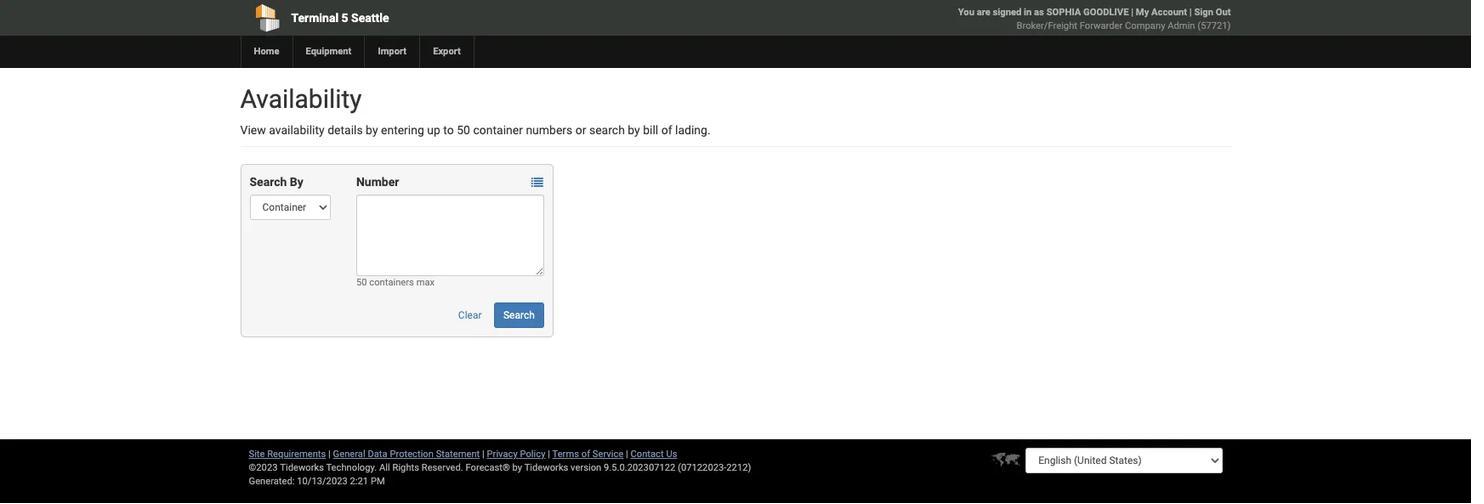 Task type: describe. For each thing, give the bounding box(es) containing it.
us
[[666, 449, 678, 460]]

pm
[[371, 476, 385, 487]]

up
[[427, 123, 441, 137]]

availability
[[240, 84, 362, 114]]

clear button
[[449, 303, 491, 328]]

version
[[571, 463, 602, 474]]

statement
[[436, 449, 480, 460]]

terminal
[[291, 11, 339, 25]]

0 horizontal spatial by
[[366, 123, 378, 137]]

as
[[1035, 7, 1045, 18]]

forecast®
[[466, 463, 510, 474]]

5
[[342, 11, 349, 25]]

max
[[417, 277, 435, 288]]

50 containers max
[[356, 277, 435, 288]]

protection
[[390, 449, 434, 460]]

(57721)
[[1198, 20, 1231, 31]]

(07122023-
[[678, 463, 727, 474]]

lading.
[[676, 123, 711, 137]]

rights
[[393, 463, 419, 474]]

policy
[[520, 449, 546, 460]]

you
[[959, 7, 975, 18]]

view availability details by entering up to 50 container numbers or search by bill of lading.
[[240, 123, 711, 137]]

site requirements | general data protection statement | privacy policy | terms of service | contact us ©2023 tideworks technology. all rights reserved. forecast® by tideworks version 9.5.0.202307122 (07122023-2212) generated: 10/13/2023 2:21 pm
[[249, 449, 752, 487]]

search button
[[494, 303, 544, 328]]

| left 'general'
[[328, 449, 331, 460]]

out
[[1216, 7, 1231, 18]]

| left my
[[1132, 7, 1134, 18]]

number
[[356, 175, 399, 189]]

data
[[368, 449, 388, 460]]

import
[[378, 46, 407, 57]]

signed
[[993, 7, 1022, 18]]

site requirements link
[[249, 449, 326, 460]]

| up tideworks
[[548, 449, 550, 460]]

entering
[[381, 123, 424, 137]]

equipment
[[306, 46, 352, 57]]

seattle
[[351, 11, 389, 25]]

forwarder
[[1080, 20, 1123, 31]]

my account link
[[1137, 7, 1188, 18]]

©2023 tideworks
[[249, 463, 324, 474]]

home link
[[240, 36, 292, 68]]

by
[[290, 175, 304, 189]]

2 horizontal spatial by
[[628, 123, 640, 137]]

privacy policy link
[[487, 449, 546, 460]]

terms of service link
[[553, 449, 624, 460]]

sign out link
[[1195, 7, 1231, 18]]

1 vertical spatial 50
[[356, 277, 367, 288]]

broker/freight
[[1017, 20, 1078, 31]]

or
[[576, 123, 587, 137]]

2212)
[[727, 463, 752, 474]]

equipment link
[[292, 36, 364, 68]]

view
[[240, 123, 266, 137]]

search
[[590, 123, 625, 137]]

search for search by
[[250, 175, 287, 189]]

privacy
[[487, 449, 518, 460]]

generated:
[[249, 476, 295, 487]]

contact
[[631, 449, 664, 460]]

home
[[254, 46, 279, 57]]

of inside site requirements | general data protection statement | privacy policy | terms of service | contact us ©2023 tideworks technology. all rights reserved. forecast® by tideworks version 9.5.0.202307122 (07122023-2212) generated: 10/13/2023 2:21 pm
[[582, 449, 590, 460]]



Task type: vqa. For each thing, say whether or not it's contained in the screenshot.
Code
no



Task type: locate. For each thing, give the bounding box(es) containing it.
site
[[249, 449, 265, 460]]

container
[[473, 123, 523, 137]]

10/13/2023
[[297, 476, 348, 487]]

you are signed in as sophia goodlive | my account | sign out broker/freight forwarder company admin (57721)
[[959, 7, 1231, 31]]

0 vertical spatial 50
[[457, 123, 470, 137]]

to
[[444, 123, 454, 137]]

clear
[[458, 310, 482, 322]]

50 right the 'to'
[[457, 123, 470, 137]]

0 horizontal spatial of
[[582, 449, 590, 460]]

tideworks
[[525, 463, 569, 474]]

are
[[977, 7, 991, 18]]

by
[[366, 123, 378, 137], [628, 123, 640, 137], [513, 463, 522, 474]]

1 horizontal spatial of
[[662, 123, 673, 137]]

by left bill
[[628, 123, 640, 137]]

| up the 9.5.0.202307122
[[626, 449, 629, 460]]

bill
[[643, 123, 659, 137]]

50 left containers
[[356, 277, 367, 288]]

import link
[[364, 36, 420, 68]]

of up version
[[582, 449, 590, 460]]

details
[[328, 123, 363, 137]]

0 horizontal spatial 50
[[356, 277, 367, 288]]

show list image
[[532, 177, 543, 189]]

requirements
[[267, 449, 326, 460]]

numbers
[[526, 123, 573, 137]]

general data protection statement link
[[333, 449, 480, 460]]

0 vertical spatial of
[[662, 123, 673, 137]]

goodlive
[[1084, 7, 1129, 18]]

by right "details"
[[366, 123, 378, 137]]

in
[[1024, 7, 1032, 18]]

search right clear
[[504, 310, 535, 322]]

search
[[250, 175, 287, 189], [504, 310, 535, 322]]

9.5.0.202307122
[[604, 463, 676, 474]]

| left sign
[[1190, 7, 1192, 18]]

2:21
[[350, 476, 369, 487]]

|
[[1132, 7, 1134, 18], [1190, 7, 1192, 18], [328, 449, 331, 460], [482, 449, 485, 460], [548, 449, 550, 460], [626, 449, 629, 460]]

search for search
[[504, 310, 535, 322]]

Number text field
[[356, 195, 544, 276]]

export
[[433, 46, 461, 57]]

general
[[333, 449, 366, 460]]

1 horizontal spatial 50
[[457, 123, 470, 137]]

my
[[1137, 7, 1150, 18]]

company
[[1126, 20, 1166, 31]]

50
[[457, 123, 470, 137], [356, 277, 367, 288]]

search by
[[250, 175, 304, 189]]

export link
[[420, 36, 474, 68]]

service
[[593, 449, 624, 460]]

of right bill
[[662, 123, 673, 137]]

1 vertical spatial of
[[582, 449, 590, 460]]

availability
[[269, 123, 325, 137]]

containers
[[369, 277, 414, 288]]

terminal 5 seattle
[[291, 11, 389, 25]]

sign
[[1195, 7, 1214, 18]]

admin
[[1168, 20, 1196, 31]]

terms
[[553, 449, 579, 460]]

0 horizontal spatial search
[[250, 175, 287, 189]]

0 vertical spatial search
[[250, 175, 287, 189]]

| up 'forecast®'
[[482, 449, 485, 460]]

account
[[1152, 7, 1188, 18]]

search inside 'button'
[[504, 310, 535, 322]]

search left by
[[250, 175, 287, 189]]

technology.
[[326, 463, 377, 474]]

by inside site requirements | general data protection statement | privacy policy | terms of service | contact us ©2023 tideworks technology. all rights reserved. forecast® by tideworks version 9.5.0.202307122 (07122023-2212) generated: 10/13/2023 2:21 pm
[[513, 463, 522, 474]]

all
[[379, 463, 390, 474]]

sophia
[[1047, 7, 1082, 18]]

of
[[662, 123, 673, 137], [582, 449, 590, 460]]

reserved.
[[422, 463, 463, 474]]

contact us link
[[631, 449, 678, 460]]

terminal 5 seattle link
[[240, 0, 638, 36]]

1 vertical spatial search
[[504, 310, 535, 322]]

by down privacy policy link
[[513, 463, 522, 474]]

1 horizontal spatial search
[[504, 310, 535, 322]]

1 horizontal spatial by
[[513, 463, 522, 474]]



